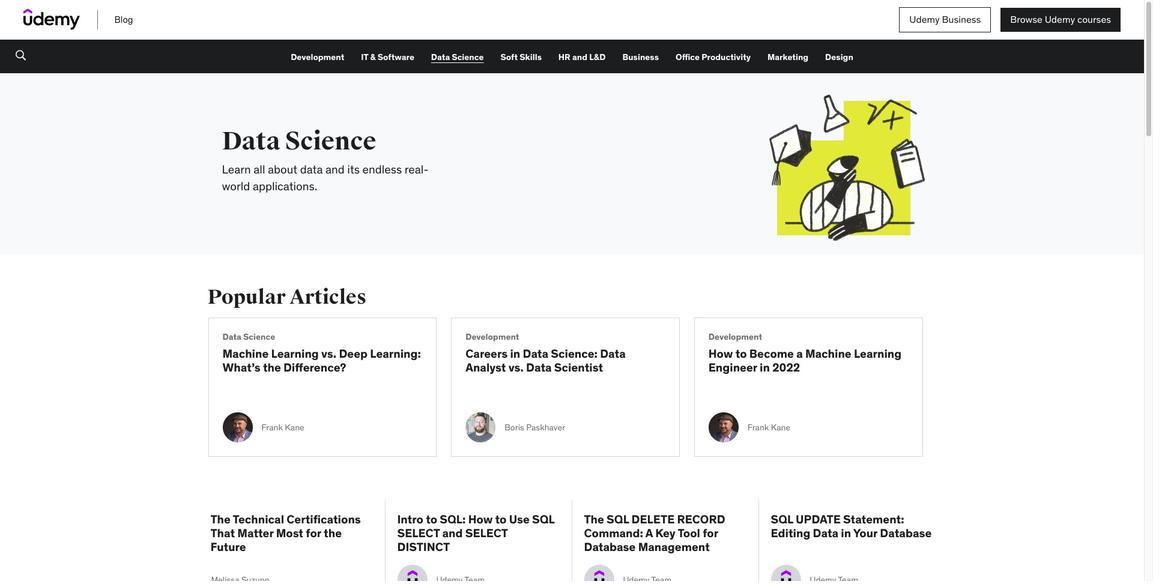 Task type: locate. For each thing, give the bounding box(es) containing it.
the right what's
[[263, 361, 281, 375]]

1 horizontal spatial and
[[443, 527, 463, 541]]

0 horizontal spatial sql
[[532, 513, 555, 527]]

0 vertical spatial the
[[263, 361, 281, 375]]

2 vertical spatial science
[[243, 332, 275, 343]]

sql inside the sql delete record command: a key tool for database management
[[607, 513, 629, 527]]

sql update statement: editing data in your database link
[[771, 513, 934, 554]]

0 horizontal spatial database
[[584, 540, 636, 555]]

udemy business link
[[900, 7, 992, 32]]

0 horizontal spatial select
[[398, 527, 440, 541]]

how
[[709, 347, 733, 361], [469, 513, 493, 527]]

data inside data science learn all about data and its endless real- world applications.
[[222, 126, 281, 157]]

development left it
[[291, 52, 345, 63]]

1 horizontal spatial kane
[[772, 422, 791, 433]]

1 horizontal spatial the
[[584, 513, 605, 527]]

to left use
[[496, 513, 507, 527]]

1 vertical spatial how
[[469, 513, 493, 527]]

sql right use
[[532, 513, 555, 527]]

0 horizontal spatial how
[[469, 513, 493, 527]]

frank for in
[[748, 422, 769, 433]]

1 horizontal spatial select
[[466, 527, 508, 541]]

database
[[881, 527, 932, 541], [584, 540, 636, 555]]

data
[[300, 162, 323, 176]]

data inside sql update statement: editing data in your database
[[813, 527, 839, 541]]

0 horizontal spatial frank
[[262, 422, 283, 433]]

development
[[291, 52, 345, 63], [466, 332, 520, 343], [709, 332, 763, 343]]

distinct
[[398, 540, 450, 555]]

database right your at the right bottom of page
[[881, 527, 932, 541]]

popular articles
[[208, 285, 367, 310]]

in
[[511, 347, 521, 361], [760, 361, 770, 375], [842, 527, 852, 541]]

1 horizontal spatial frank
[[748, 422, 769, 433]]

and
[[573, 52, 588, 63], [326, 162, 345, 176], [443, 527, 463, 541]]

to left become
[[736, 347, 747, 361]]

1 the from the left
[[211, 513, 231, 527]]

for right most
[[306, 527, 321, 541]]

0 horizontal spatial for
[[306, 527, 321, 541]]

sql inside intro to sql: how to use sql select and select distinct
[[532, 513, 555, 527]]

1 horizontal spatial udemy
[[1046, 13, 1076, 25]]

2 vertical spatial and
[[443, 527, 463, 541]]

2 kane from the left
[[772, 422, 791, 433]]

hr and l&d link
[[559, 52, 606, 63]]

1 sql from the left
[[532, 513, 555, 527]]

hr
[[559, 52, 571, 63]]

2 horizontal spatial in
[[842, 527, 852, 541]]

2 horizontal spatial development
[[709, 332, 763, 343]]

vs. right analyst at the bottom of the page
[[509, 361, 524, 375]]

1 frank kane from the left
[[262, 422, 305, 433]]

applications.
[[253, 179, 317, 194]]

office productivity link
[[676, 52, 751, 63]]

machine
[[223, 347, 269, 361], [806, 347, 852, 361]]

science left soft
[[452, 52, 484, 63]]

2 frank kane from the left
[[748, 422, 791, 433]]

for inside the technical certifications that matter most for the future
[[306, 527, 321, 541]]

sql update statement: editing data in your database
[[771, 513, 932, 541]]

the right most
[[324, 527, 342, 541]]

the for the sql delete record command: a key tool for database management
[[584, 513, 605, 527]]

for
[[306, 527, 321, 541], [703, 527, 719, 541]]

1 horizontal spatial in
[[760, 361, 770, 375]]

use
[[509, 513, 530, 527]]

frank for the
[[262, 422, 283, 433]]

in left your at the right bottom of page
[[842, 527, 852, 541]]

1 machine from the left
[[223, 347, 269, 361]]

the technical certifications that matter most for the future link
[[211, 513, 373, 555]]

it
[[361, 52, 369, 63]]

science inside data science learn all about data and its endless real- world applications.
[[285, 126, 377, 157]]

the inside the technical certifications that matter most for the future
[[324, 527, 342, 541]]

frank
[[262, 422, 283, 433], [748, 422, 769, 433]]

kane for 2022
[[772, 422, 791, 433]]

0 horizontal spatial and
[[326, 162, 345, 176]]

0 horizontal spatial the
[[211, 513, 231, 527]]

1 for from the left
[[306, 527, 321, 541]]

0 horizontal spatial in
[[511, 347, 521, 361]]

the up future
[[211, 513, 231, 527]]

1 horizontal spatial to
[[496, 513, 507, 527]]

1 learning from the left
[[271, 347, 319, 361]]

1 horizontal spatial for
[[703, 527, 719, 541]]

to left the sql:
[[426, 513, 438, 527]]

2 horizontal spatial science
[[452, 52, 484, 63]]

0 horizontal spatial frank kane
[[262, 422, 305, 433]]

and right intro
[[443, 527, 463, 541]]

become
[[750, 347, 794, 361]]

and left its
[[326, 162, 345, 176]]

3 sql from the left
[[771, 513, 794, 527]]

data up all
[[222, 126, 281, 157]]

tool
[[678, 527, 701, 541]]

1 vertical spatial the
[[324, 527, 342, 541]]

technical
[[233, 513, 284, 527]]

software
[[378, 52, 415, 63]]

the inside the sql delete record command: a key tool for database management
[[584, 513, 605, 527]]

0 vertical spatial how
[[709, 347, 733, 361]]

data science machine learning vs. deep learning: what's the difference?
[[223, 332, 421, 375]]

science for data science
[[452, 52, 484, 63]]

data
[[431, 52, 450, 63], [222, 126, 281, 157], [223, 332, 242, 343], [523, 347, 549, 361], [600, 347, 626, 361], [527, 361, 552, 375], [813, 527, 839, 541]]

productivity
[[702, 52, 751, 63]]

in inside sql update statement: editing data in your database
[[842, 527, 852, 541]]

2 horizontal spatial and
[[573, 52, 588, 63]]

1 frank from the left
[[262, 422, 283, 433]]

0 horizontal spatial development
[[291, 52, 345, 63]]

what's
[[223, 361, 261, 375]]

0 horizontal spatial business
[[623, 52, 659, 63]]

how left become
[[709, 347, 733, 361]]

the sql delete record command: a key tool for database management
[[584, 513, 726, 555]]

1 horizontal spatial science
[[285, 126, 377, 157]]

soft skills
[[501, 52, 542, 63]]

0 horizontal spatial udemy
[[910, 13, 940, 25]]

2 udemy from the left
[[1046, 13, 1076, 25]]

paskhaver
[[527, 422, 566, 433]]

the left a
[[584, 513, 605, 527]]

kane
[[285, 422, 305, 433], [772, 422, 791, 433]]

data inside data science machine learning vs. deep learning: what's the difference?
[[223, 332, 242, 343]]

design
[[826, 52, 854, 63]]

udemy business
[[910, 13, 982, 25]]

most
[[276, 527, 304, 541]]

development for how
[[709, 332, 763, 343]]

frank kane for in
[[748, 422, 791, 433]]

machine down the popular
[[223, 347, 269, 361]]

1 horizontal spatial database
[[881, 527, 932, 541]]

0 vertical spatial science
[[452, 52, 484, 63]]

&
[[371, 52, 376, 63]]

vs.
[[322, 347, 337, 361], [509, 361, 524, 375]]

difference?
[[284, 361, 346, 375]]

2022
[[773, 361, 801, 375]]

machine inside development how to become a machine learning engineer in 2022
[[806, 347, 852, 361]]

skills
[[520, 52, 542, 63]]

certifications
[[287, 513, 361, 527]]

2 sql from the left
[[607, 513, 629, 527]]

real-
[[405, 162, 429, 176]]

sql left update
[[771, 513, 794, 527]]

1 udemy from the left
[[910, 13, 940, 25]]

database inside the sql delete record command: a key tool for database management
[[584, 540, 636, 555]]

its
[[348, 162, 360, 176]]

intro to sql: how to use sql select and select distinct
[[398, 513, 555, 555]]

2 frank from the left
[[748, 422, 769, 433]]

frank kane
[[262, 422, 305, 433], [748, 422, 791, 433]]

design link
[[826, 52, 854, 63]]

in left 2022
[[760, 361, 770, 375]]

1 vertical spatial science
[[285, 126, 377, 157]]

matter
[[238, 527, 274, 541]]

science for data science learn all about data and its endless real- world applications.
[[285, 126, 377, 157]]

science up data
[[285, 126, 377, 157]]

0 horizontal spatial machine
[[223, 347, 269, 361]]

data right editing
[[813, 527, 839, 541]]

the
[[263, 361, 281, 375], [324, 527, 342, 541]]

all
[[254, 162, 265, 176]]

in inside development how to become a machine learning engineer in 2022
[[760, 361, 770, 375]]

0 horizontal spatial learning
[[271, 347, 319, 361]]

for inside the sql delete record command: a key tool for database management
[[703, 527, 719, 541]]

0 horizontal spatial science
[[243, 332, 275, 343]]

soft skills link
[[501, 52, 542, 63]]

sql inside sql update statement: editing data in your database
[[771, 513, 794, 527]]

1 horizontal spatial frank kane
[[748, 422, 791, 433]]

how right the sql:
[[469, 513, 493, 527]]

1 horizontal spatial development
[[466, 332, 520, 343]]

how inside intro to sql: how to use sql select and select distinct
[[469, 513, 493, 527]]

the inside data science machine learning vs. deep learning: what's the difference?
[[263, 361, 281, 375]]

business
[[943, 13, 982, 25], [623, 52, 659, 63]]

and right hr
[[573, 52, 588, 63]]

a
[[797, 347, 803, 361]]

0 horizontal spatial kane
[[285, 422, 305, 433]]

blog
[[115, 14, 133, 25]]

udemy
[[910, 13, 940, 25], [1046, 13, 1076, 25]]

data science
[[431, 52, 484, 63]]

database left a
[[584, 540, 636, 555]]

development inside development how to become a machine learning engineer in 2022
[[709, 332, 763, 343]]

1 horizontal spatial how
[[709, 347, 733, 361]]

in right careers
[[511, 347, 521, 361]]

2 for from the left
[[703, 527, 719, 541]]

1 horizontal spatial vs.
[[509, 361, 524, 375]]

editing
[[771, 527, 811, 541]]

world
[[222, 179, 250, 194]]

development up engineer
[[709, 332, 763, 343]]

about
[[268, 162, 298, 176]]

boris
[[505, 422, 525, 433]]

2 horizontal spatial sql
[[771, 513, 794, 527]]

2 learning from the left
[[855, 347, 902, 361]]

vs. inside data science machine learning vs. deep learning: what's the difference?
[[322, 347, 337, 361]]

1 horizontal spatial learning
[[855, 347, 902, 361]]

1 vertical spatial and
[[326, 162, 345, 176]]

science inside data science machine learning vs. deep learning: what's the difference?
[[243, 332, 275, 343]]

1 select from the left
[[398, 527, 440, 541]]

data left science:
[[523, 347, 549, 361]]

1 horizontal spatial machine
[[806, 347, 852, 361]]

for right tool
[[703, 527, 719, 541]]

delete
[[632, 513, 675, 527]]

and inside data science learn all about data and its endless real- world applications.
[[326, 162, 345, 176]]

data right software on the top of the page
[[431, 52, 450, 63]]

in inside development careers in data science: data analyst vs. data scientist
[[511, 347, 521, 361]]

the inside the technical certifications that matter most for the future
[[211, 513, 231, 527]]

development for careers
[[466, 332, 520, 343]]

1 kane from the left
[[285, 422, 305, 433]]

hr and l&d
[[559, 52, 606, 63]]

0 horizontal spatial the
[[263, 361, 281, 375]]

machine right "a"
[[806, 347, 852, 361]]

it & software
[[361, 52, 415, 63]]

0 horizontal spatial vs.
[[322, 347, 337, 361]]

2 the from the left
[[584, 513, 605, 527]]

science
[[452, 52, 484, 63], [285, 126, 377, 157], [243, 332, 275, 343]]

1 horizontal spatial sql
[[607, 513, 629, 527]]

2 horizontal spatial to
[[736, 347, 747, 361]]

sql left a
[[607, 513, 629, 527]]

development up careers
[[466, 332, 520, 343]]

frank kane for the
[[262, 422, 305, 433]]

0 vertical spatial business
[[943, 13, 982, 25]]

2 machine from the left
[[806, 347, 852, 361]]

vs. inside development careers in data science: data analyst vs. data scientist
[[509, 361, 524, 375]]

science up what's
[[243, 332, 275, 343]]

data up what's
[[223, 332, 242, 343]]

development inside development careers in data science: data analyst vs. data scientist
[[466, 332, 520, 343]]

udemy image
[[23, 7, 80, 31]]

learn
[[222, 162, 251, 176]]

vs. left deep
[[322, 347, 337, 361]]

1 horizontal spatial business
[[943, 13, 982, 25]]

1 horizontal spatial the
[[324, 527, 342, 541]]

office productivity
[[676, 52, 751, 63]]

sql
[[532, 513, 555, 527], [607, 513, 629, 527], [771, 513, 794, 527]]



Task type: describe. For each thing, give the bounding box(es) containing it.
data right science:
[[600, 347, 626, 361]]

a
[[646, 527, 653, 541]]

careers in data science: data analyst vs. data scientist link
[[466, 347, 666, 388]]

development link
[[291, 52, 345, 63]]

marketing
[[768, 52, 809, 63]]

endless
[[363, 162, 402, 176]]

update
[[796, 513, 841, 527]]

Search text field
[[0, 40, 36, 73]]

soft
[[501, 52, 518, 63]]

data left 'scientist'
[[527, 361, 552, 375]]

the sql delete record command: a key tool for database management link
[[584, 513, 747, 555]]

how inside development how to become a machine learning engineer in 2022
[[709, 347, 733, 361]]

analyst
[[466, 361, 506, 375]]

data science learn all about data and its endless real- world applications.
[[222, 126, 429, 194]]

it & software link
[[361, 52, 415, 63]]

management
[[639, 540, 710, 555]]

command:
[[584, 527, 644, 541]]

sql:
[[440, 513, 466, 527]]

boris paskhaver
[[505, 422, 566, 433]]

your
[[854, 527, 878, 541]]

careers
[[466, 347, 508, 361]]

data science link
[[431, 52, 484, 63]]

learning:
[[370, 347, 421, 361]]

browse udemy courses link
[[1001, 8, 1121, 32]]

how to become a machine learning engineer in 2022 link
[[709, 347, 909, 388]]

science:
[[551, 347, 598, 361]]

statement:
[[844, 513, 905, 527]]

office
[[676, 52, 700, 63]]

0 vertical spatial and
[[573, 52, 588, 63]]

key
[[656, 527, 676, 541]]

1 vertical spatial business
[[623, 52, 659, 63]]

kane for difference?
[[285, 422, 305, 433]]

intro
[[398, 513, 424, 527]]

to inside development how to become a machine learning engineer in 2022
[[736, 347, 747, 361]]

deep
[[339, 347, 368, 361]]

l&d
[[590, 52, 606, 63]]

database inside sql update statement: editing data in your database
[[881, 527, 932, 541]]

development careers in data science: data analyst vs. data scientist
[[466, 332, 626, 375]]

learning inside data science machine learning vs. deep learning: what's the difference?
[[271, 347, 319, 361]]

engineer
[[709, 361, 758, 375]]

marketing link
[[768, 52, 809, 63]]

browse
[[1011, 13, 1043, 25]]

record
[[678, 513, 726, 527]]

articles
[[290, 285, 367, 310]]

machine learning vs. deep learning: what's the difference? link
[[223, 347, 423, 388]]

development how to become a machine learning engineer in 2022
[[709, 332, 902, 375]]

2 select from the left
[[466, 527, 508, 541]]

0 horizontal spatial to
[[426, 513, 438, 527]]

browse udemy courses
[[1011, 13, 1112, 25]]

courses
[[1078, 13, 1112, 25]]

scientist
[[555, 361, 603, 375]]

science for data science machine learning vs. deep learning: what's the difference?
[[243, 332, 275, 343]]

blog link
[[115, 14, 133, 25]]

business link
[[623, 52, 659, 63]]

popular
[[208, 285, 286, 310]]

that
[[211, 527, 235, 541]]

the technical certifications that matter most for the future
[[211, 513, 361, 555]]

intro to sql: how to use sql select and select distinct link
[[398, 513, 560, 555]]

and inside intro to sql: how to use sql select and select distinct
[[443, 527, 463, 541]]

business inside udemy business "link"
[[943, 13, 982, 25]]

learning inside development how to become a machine learning engineer in 2022
[[855, 347, 902, 361]]

machine inside data science machine learning vs. deep learning: what's the difference?
[[223, 347, 269, 361]]

future
[[211, 540, 246, 555]]

search icon image
[[16, 49, 26, 61]]

the for the technical certifications that matter most for the future
[[211, 513, 231, 527]]

udemy inside "link"
[[910, 13, 940, 25]]



Task type: vqa. For each thing, say whether or not it's contained in the screenshot.
browser- in the 2. PICMONKEY: A BROWSER-BASED ALTERNATIVE TO PHOTOSHOP
no



